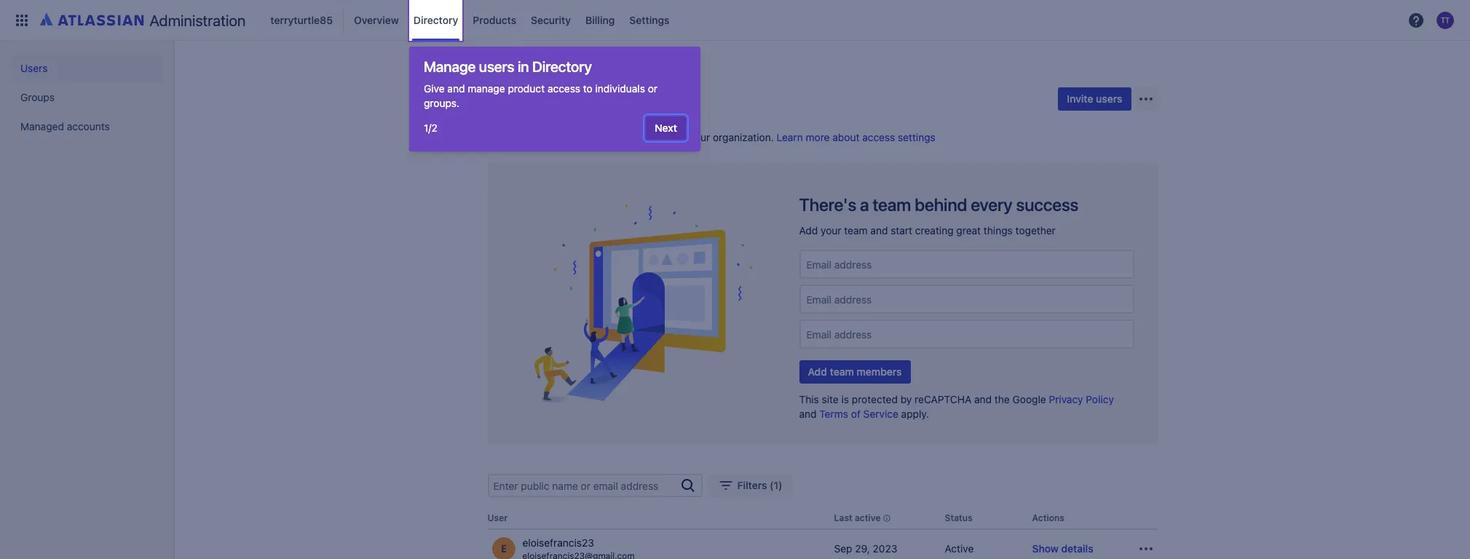 Task type: describe. For each thing, give the bounding box(es) containing it.
manage
[[468, 82, 505, 95]]

manage users in directory give and manage product access to individuals or groups.
[[424, 58, 658, 109]]

managed
[[20, 120, 64, 133]]

(1)
[[770, 479, 782, 492]]

products
[[473, 13, 516, 26]]

terms
[[819, 408, 848, 420]]

this
[[799, 393, 819, 406]]

filters
[[737, 479, 767, 492]]

users for invite
[[1096, 92, 1123, 105]]

1 vertical spatial terryturtle85 link
[[535, 70, 595, 87]]

terryturtle85 inside global navigation element
[[270, 13, 333, 26]]

terryturtle85 link inside global navigation element
[[266, 8, 337, 32]]

eloisefrancis23 link
[[488, 533, 823, 559]]

administration banner
[[0, 0, 1470, 41]]

1 horizontal spatial in
[[678, 131, 687, 143]]

overview
[[354, 13, 399, 26]]

give
[[424, 82, 445, 95]]

add for add team members
[[808, 366, 827, 378]]

access inside manage users in directory give and manage product access to individuals or groups.
[[548, 82, 580, 95]]

show details link
[[1032, 542, 1093, 557]]

managed accounts link
[[12, 112, 163, 141]]

and right recaptcha
[[974, 393, 992, 406]]

filters (1) button
[[708, 474, 791, 497]]

1 horizontal spatial your
[[821, 224, 841, 237]]

there's
[[799, 194, 856, 215]]

learn more about access settings link
[[777, 131, 936, 143]]

show details
[[1032, 543, 1093, 555]]

overview link
[[350, 8, 403, 32]]

active
[[855, 513, 881, 524]]

there's a team behind every success
[[799, 194, 1079, 215]]

start
[[891, 224, 913, 237]]

for
[[603, 131, 616, 143]]

team for behind
[[873, 194, 911, 215]]

3 email address email field from the top
[[805, 327, 1128, 341]]

groups link
[[12, 83, 163, 112]]

about
[[833, 131, 860, 143]]

billing link
[[581, 8, 619, 32]]

user
[[488, 513, 508, 524]]

add your team and start creating great things together
[[799, 224, 1056, 237]]

products link
[[468, 8, 521, 32]]

recaptcha
[[915, 393, 972, 406]]

info image
[[881, 513, 892, 524]]

manage for users
[[424, 58, 476, 75]]

0 vertical spatial your
[[689, 131, 710, 143]]

1/2
[[424, 122, 437, 134]]

and down this
[[799, 408, 817, 420]]

Enter public name or email address text field
[[489, 476, 679, 496]]

sep 29, 2023
[[834, 543, 898, 555]]

manage product access for all the users in your organization. learn more about access settings
[[488, 131, 936, 143]]

things
[[984, 224, 1013, 237]]

settings link
[[625, 8, 674, 32]]

accounts
[[67, 120, 110, 133]]

show
[[1032, 543, 1059, 555]]

security
[[531, 13, 571, 26]]

administration link
[[35, 8, 252, 32]]

individuals
[[595, 82, 645, 95]]

directory link
[[409, 8, 463, 32]]

of
[[851, 408, 861, 420]]

this site is protected by recaptcha and the google privacy policy and terms of service apply.
[[799, 393, 1114, 420]]

last active
[[834, 513, 881, 524]]

is
[[841, 393, 849, 406]]

behind
[[915, 194, 967, 215]]

a
[[860, 194, 869, 215]]

together
[[1016, 224, 1056, 237]]



Task type: vqa. For each thing, say whether or not it's contained in the screenshot.
'without'
no



Task type: locate. For each thing, give the bounding box(es) containing it.
0 vertical spatial email address email field
[[805, 257, 1128, 271]]

add up this
[[808, 366, 827, 378]]

your right the next button at left
[[689, 131, 710, 143]]

Email address email field
[[805, 257, 1128, 271], [805, 292, 1128, 306], [805, 327, 1128, 341]]

product
[[508, 82, 545, 95], [528, 131, 565, 143]]

1 vertical spatial manage
[[488, 131, 525, 143]]

directory left products
[[414, 13, 458, 26]]

apply.
[[901, 408, 929, 420]]

invite users button
[[1058, 87, 1131, 111]]

add team members
[[808, 366, 902, 378]]

and up the groups.
[[447, 82, 465, 95]]

invite users
[[1067, 92, 1123, 105]]

1 vertical spatial team
[[844, 224, 868, 237]]

access left "to"
[[548, 82, 580, 95]]

sep
[[834, 543, 852, 555]]

terryturtle85
[[270, 13, 333, 26], [535, 72, 595, 84]]

2 vertical spatial team
[[830, 366, 854, 378]]

admin link
[[488, 70, 517, 87]]

1 vertical spatial product
[[528, 131, 565, 143]]

add
[[799, 224, 818, 237], [808, 366, 827, 378]]

users inside button
[[1096, 92, 1123, 105]]

settings
[[629, 13, 670, 26]]

directory
[[414, 13, 458, 26], [532, 58, 592, 75]]

1 horizontal spatial terryturtle85 link
[[535, 70, 595, 87]]

team
[[873, 194, 911, 215], [844, 224, 868, 237], [830, 366, 854, 378]]

privacy
[[1049, 393, 1083, 406]]

admin
[[488, 72, 517, 84]]

in
[[518, 58, 529, 75], [678, 131, 687, 143]]

product right "manage"
[[508, 82, 545, 95]]

members
[[857, 366, 902, 378]]

learn
[[777, 131, 803, 143]]

or
[[648, 82, 658, 95]]

your
[[689, 131, 710, 143], [821, 224, 841, 237]]

creating
[[915, 224, 954, 237]]

terms of service link
[[819, 408, 898, 420]]

manage up give
[[424, 58, 476, 75]]

more
[[806, 131, 830, 143]]

add for add your team and start creating great things together
[[799, 224, 818, 237]]

invite
[[1067, 92, 1093, 105]]

0 vertical spatial directory
[[414, 13, 458, 26]]

1 vertical spatial email address email field
[[805, 292, 1128, 306]]

all
[[619, 131, 629, 143]]

users up groups at the top left of the page
[[20, 62, 48, 74]]

users link
[[12, 54, 163, 83]]

administration
[[150, 11, 246, 29]]

users inside manage users in directory give and manage product access to individuals or groups.
[[479, 58, 514, 75]]

1 horizontal spatial directory
[[532, 58, 592, 75]]

0 vertical spatial terryturtle85 link
[[266, 8, 337, 32]]

users right all
[[650, 131, 676, 143]]

add down there's
[[799, 224, 818, 237]]

users up "manage"
[[479, 58, 514, 75]]

actions
[[1032, 513, 1065, 524]]

2 horizontal spatial users
[[1096, 92, 1123, 105]]

access left for
[[567, 131, 600, 143]]

1 email address email field from the top
[[805, 257, 1128, 271]]

the left google
[[995, 393, 1010, 406]]

manage for product
[[488, 131, 525, 143]]

0 vertical spatial add
[[799, 224, 818, 237]]

status
[[945, 513, 973, 524]]

users down the admin link
[[488, 91, 532, 111]]

next
[[655, 122, 677, 134]]

manage down "manage"
[[488, 131, 525, 143]]

organization.
[[713, 131, 774, 143]]

0 vertical spatial product
[[508, 82, 545, 95]]

team for and
[[844, 224, 868, 237]]

1 horizontal spatial users
[[650, 131, 676, 143]]

0 vertical spatial team
[[873, 194, 911, 215]]

groups.
[[424, 97, 460, 109]]

users
[[479, 58, 514, 75], [1096, 92, 1123, 105], [650, 131, 676, 143]]

the
[[632, 131, 647, 143], [995, 393, 1010, 406]]

1 vertical spatial your
[[821, 224, 841, 237]]

users
[[20, 62, 48, 74], [488, 91, 532, 111]]

team up is
[[830, 366, 854, 378]]

the inside this site is protected by recaptcha and the google privacy policy and terms of service apply.
[[995, 393, 1010, 406]]

access right about
[[862, 131, 895, 143]]

the right all
[[632, 131, 647, 143]]

1 vertical spatial in
[[678, 131, 687, 143]]

in right next
[[678, 131, 687, 143]]

settings
[[898, 131, 936, 143]]

1 vertical spatial the
[[995, 393, 1010, 406]]

users inside 'link'
[[20, 62, 48, 74]]

2 email address email field from the top
[[805, 292, 1128, 306]]

1 vertical spatial directory
[[532, 58, 592, 75]]

add team members button
[[799, 360, 911, 384]]

by
[[901, 393, 912, 406]]

0 horizontal spatial users
[[20, 62, 48, 74]]

manage inside manage users in directory give and manage product access to individuals or groups.
[[424, 58, 476, 75]]

details
[[1061, 543, 1093, 555]]

1 vertical spatial users
[[488, 91, 532, 111]]

terryturtle85 link
[[266, 8, 337, 32], [535, 70, 595, 87]]

2 vertical spatial email address email field
[[805, 327, 1128, 341]]

0 horizontal spatial directory
[[414, 13, 458, 26]]

site
[[822, 393, 839, 406]]

to
[[583, 82, 593, 95]]

manage
[[424, 58, 476, 75], [488, 131, 525, 143]]

directory inside global navigation element
[[414, 13, 458, 26]]

billing
[[586, 13, 615, 26]]

team right a at right
[[873, 194, 911, 215]]

0 vertical spatial users
[[479, 58, 514, 75]]

directory inside manage users in directory give and manage product access to individuals or groups.
[[532, 58, 592, 75]]

0 vertical spatial the
[[632, 131, 647, 143]]

29,
[[855, 543, 870, 555]]

2 vertical spatial users
[[650, 131, 676, 143]]

every
[[971, 194, 1013, 215]]

1 vertical spatial add
[[808, 366, 827, 378]]

in inside manage users in directory give and manage product access to individuals or groups.
[[518, 58, 529, 75]]

managed accounts
[[20, 120, 110, 133]]

groups
[[20, 91, 55, 103]]

eloisefrancis23
[[522, 537, 594, 549]]

1 vertical spatial users
[[1096, 92, 1123, 105]]

users right invite
[[1096, 92, 1123, 105]]

1 horizontal spatial the
[[995, 393, 1010, 406]]

active
[[945, 543, 974, 555]]

1 vertical spatial terryturtle85
[[535, 72, 595, 84]]

add inside add team members button
[[808, 366, 827, 378]]

policy
[[1086, 393, 1114, 406]]

global navigation element
[[9, 0, 1403, 40]]

1 horizontal spatial manage
[[488, 131, 525, 143]]

0 horizontal spatial users
[[479, 58, 514, 75]]

product inside manage users in directory give and manage product access to individuals or groups.
[[508, 82, 545, 95]]

0 horizontal spatial the
[[632, 131, 647, 143]]

0 vertical spatial users
[[20, 62, 48, 74]]

and left start
[[870, 224, 888, 237]]

filters (1)
[[737, 479, 782, 492]]

directory up "to"
[[532, 58, 592, 75]]

0 vertical spatial terryturtle85
[[270, 13, 333, 26]]

0 horizontal spatial terryturtle85
[[270, 13, 333, 26]]

0 horizontal spatial manage
[[424, 58, 476, 75]]

google
[[1013, 393, 1046, 406]]

0 horizontal spatial in
[[518, 58, 529, 75]]

protected
[[852, 393, 898, 406]]

2023
[[873, 543, 898, 555]]

next button
[[646, 117, 686, 140]]

security link
[[527, 8, 575, 32]]

success
[[1016, 194, 1079, 215]]

privacy policy link
[[1049, 393, 1114, 406]]

atlassian image
[[40, 10, 144, 28], [40, 10, 144, 28]]

0 horizontal spatial your
[[689, 131, 710, 143]]

search image
[[679, 477, 697, 494]]

0 vertical spatial in
[[518, 58, 529, 75]]

team down a at right
[[844, 224, 868, 237]]

0 vertical spatial manage
[[424, 58, 476, 75]]

0 horizontal spatial terryturtle85 link
[[266, 8, 337, 32]]

product down manage users in directory give and manage product access to individuals or groups.
[[528, 131, 565, 143]]

and inside manage users in directory give and manage product access to individuals or groups.
[[447, 82, 465, 95]]

great
[[956, 224, 981, 237]]

service
[[863, 408, 898, 420]]

last
[[834, 513, 853, 524]]

team inside button
[[830, 366, 854, 378]]

in right admin
[[518, 58, 529, 75]]

access
[[548, 82, 580, 95], [567, 131, 600, 143], [862, 131, 895, 143]]

your down there's
[[821, 224, 841, 237]]

1 horizontal spatial terryturtle85
[[535, 72, 595, 84]]

1 horizontal spatial users
[[488, 91, 532, 111]]

users for manage
[[479, 58, 514, 75]]



